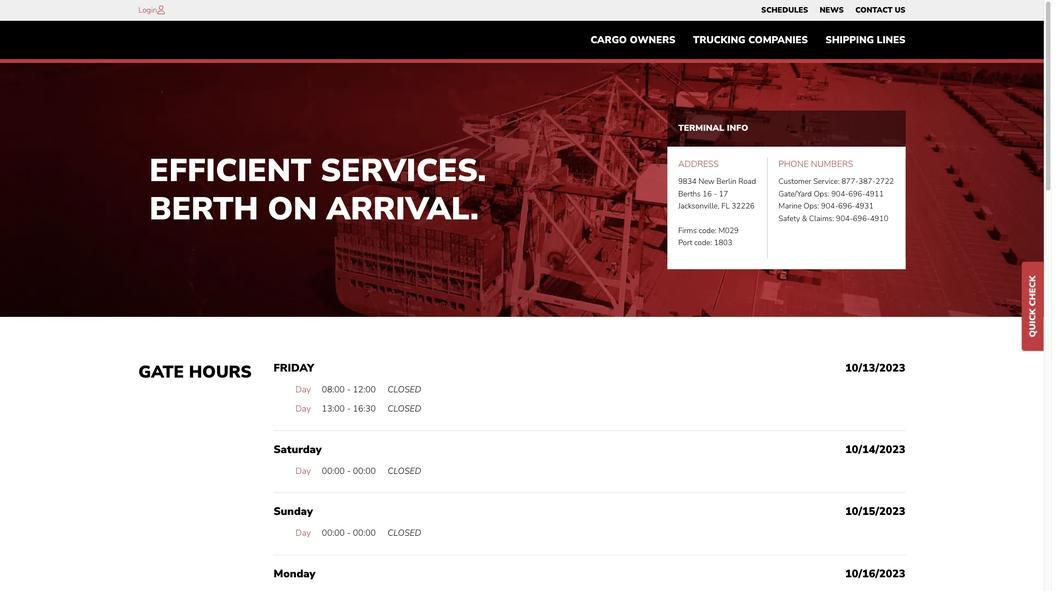 Task type: describe. For each thing, give the bounding box(es) containing it.
menu bar containing cargo owners
[[582, 29, 914, 51]]

trucking companies link
[[684, 29, 817, 51]]

quick check
[[1027, 276, 1039, 338]]

hours
[[189, 361, 252, 384]]

10/13/2023
[[845, 361, 906, 376]]

companies
[[748, 34, 808, 47]]

berlin
[[716, 177, 737, 187]]

efficient services. berth on arrival.
[[149, 149, 486, 231]]

news link
[[820, 3, 844, 18]]

contact us link
[[855, 3, 906, 18]]

arrival.
[[326, 187, 479, 231]]

info
[[727, 122, 748, 134]]

trucking companies
[[693, 34, 808, 47]]

quick check link
[[1022, 262, 1044, 351]]

- for sunday
[[347, 528, 351, 540]]

monday
[[274, 567, 315, 582]]

00:00 - 00:00 for saturday
[[322, 466, 376, 478]]

closed for saturday
[[388, 466, 421, 478]]

contact us
[[855, 5, 906, 15]]

user image
[[157, 5, 165, 14]]

10/15/2023
[[845, 505, 906, 520]]

13:00
[[322, 403, 345, 415]]

new
[[699, 177, 715, 187]]

gate hours
[[138, 361, 252, 384]]

1 vertical spatial code:
[[694, 238, 712, 248]]

berths
[[678, 189, 701, 199]]

login
[[138, 5, 157, 15]]

contact
[[855, 5, 893, 15]]

0 vertical spatial ops:
[[814, 189, 829, 199]]

lines
[[877, 34, 906, 47]]

17
[[719, 189, 728, 199]]

customer
[[779, 177, 811, 187]]

10/16/2023
[[845, 567, 906, 582]]

cargo owners
[[591, 34, 676, 47]]

gate
[[138, 361, 184, 384]]

1 vertical spatial 904-
[[821, 201, 838, 212]]

terminal
[[678, 122, 724, 134]]

login link
[[138, 5, 157, 15]]

efficient
[[149, 149, 311, 193]]

9834 new berlin road berths 16 - 17 jacksonville, fl 32226
[[678, 177, 756, 212]]

port
[[678, 238, 692, 248]]

4911
[[865, 189, 884, 199]]

owners
[[630, 34, 676, 47]]

00:00 - 00:00 for sunday
[[322, 528, 376, 540]]

08:00
[[322, 384, 345, 396]]

us
[[895, 5, 906, 15]]

0 vertical spatial 696-
[[848, 189, 865, 199]]

claims:
[[809, 213, 834, 224]]

0 vertical spatial code:
[[699, 226, 717, 236]]

0 vertical spatial 904-
[[831, 189, 848, 199]]

news
[[820, 5, 844, 15]]

check
[[1027, 276, 1039, 307]]

10/14/2023
[[845, 443, 906, 457]]

cargo owners link
[[582, 29, 684, 51]]

08:00 - 12:00
[[322, 384, 376, 396]]

menu bar containing schedules
[[756, 3, 911, 18]]

berth
[[149, 187, 258, 231]]

- for friday
[[347, 384, 351, 396]]

fl
[[721, 201, 730, 212]]

schedules
[[761, 5, 808, 15]]

quick
[[1027, 309, 1039, 338]]

phone numbers
[[779, 158, 853, 170]]

marine
[[779, 201, 802, 212]]

&
[[802, 213, 807, 224]]



Task type: locate. For each thing, give the bounding box(es) containing it.
32226
[[732, 201, 755, 212]]

0 vertical spatial 00:00 - 00:00
[[322, 466, 376, 478]]

services.
[[320, 149, 486, 193]]

904-
[[831, 189, 848, 199], [821, 201, 838, 212], [836, 213, 853, 224]]

877-
[[842, 177, 859, 187]]

trucking
[[693, 34, 746, 47]]

jacksonville,
[[678, 201, 720, 212]]

12:00
[[353, 384, 376, 396]]

day left 13:00
[[295, 403, 311, 415]]

on
[[268, 187, 317, 231]]

safety
[[779, 213, 800, 224]]

schedules link
[[761, 3, 808, 18]]

- for saturday
[[347, 466, 351, 478]]

day for saturday
[[295, 466, 311, 478]]

day down sunday on the bottom left of page
[[295, 528, 311, 540]]

ops: up & on the right top of page
[[804, 201, 819, 212]]

904- up claims:
[[821, 201, 838, 212]]

closed for sunday
[[388, 528, 421, 540]]

1 vertical spatial menu bar
[[582, 29, 914, 51]]

day for friday
[[295, 384, 311, 396]]

1 day from the top
[[295, 384, 311, 396]]

day for sunday
[[295, 528, 311, 540]]

friday
[[274, 361, 314, 376]]

code: right port
[[694, 238, 712, 248]]

4 day from the top
[[295, 528, 311, 540]]

menu bar down schedules link
[[582, 29, 914, 51]]

13:00 - 16:30
[[322, 403, 376, 415]]

1 00:00 - 00:00 from the top
[[322, 466, 376, 478]]

ops:
[[814, 189, 829, 199], [804, 201, 819, 212]]

2722
[[876, 177, 894, 187]]

904- right claims:
[[836, 213, 853, 224]]

code: up 1803
[[699, 226, 717, 236]]

menu bar
[[756, 3, 911, 18], [582, 29, 914, 51]]

terminal info
[[678, 122, 748, 134]]

shipping
[[825, 34, 874, 47]]

696-
[[848, 189, 865, 199], [838, 201, 855, 212], [853, 213, 870, 224]]

-
[[714, 189, 717, 199], [347, 384, 351, 396], [347, 403, 351, 415], [347, 466, 351, 478], [347, 528, 351, 540]]

1 closed from the top
[[388, 384, 421, 396]]

1803
[[714, 238, 732, 248]]

3 day from the top
[[295, 466, 311, 478]]

shipping lines link
[[817, 29, 914, 51]]

day
[[295, 384, 311, 396], [295, 403, 311, 415], [295, 466, 311, 478], [295, 528, 311, 540]]

16
[[703, 189, 712, 199]]

day down the saturday
[[295, 466, 311, 478]]

2 00:00 - 00:00 from the top
[[322, 528, 376, 540]]

shipping lines
[[825, 34, 906, 47]]

2 closed from the top
[[388, 403, 421, 415]]

closed
[[388, 384, 421, 396], [388, 403, 421, 415], [388, 466, 421, 478], [388, 528, 421, 540]]

firms code:  m029 port code:  1803
[[678, 226, 739, 248]]

gate/yard
[[779, 189, 812, 199]]

1 vertical spatial ops:
[[804, 201, 819, 212]]

firms
[[678, 226, 697, 236]]

4 closed from the top
[[388, 528, 421, 540]]

address
[[678, 158, 719, 170]]

387-
[[859, 177, 876, 187]]

2 vertical spatial 696-
[[853, 213, 870, 224]]

menu bar up shipping
[[756, 3, 911, 18]]

1 vertical spatial 696-
[[838, 201, 855, 212]]

service:
[[813, 177, 840, 187]]

4931
[[855, 201, 874, 212]]

code:
[[699, 226, 717, 236], [694, 238, 712, 248]]

00:00
[[322, 466, 345, 478], [353, 466, 376, 478], [322, 528, 345, 540], [353, 528, 376, 540]]

m029
[[718, 226, 739, 236]]

4910
[[870, 213, 888, 224]]

- inside 9834 new berlin road berths 16 - 17 jacksonville, fl 32226
[[714, 189, 717, 199]]

ops: down "service:"
[[814, 189, 829, 199]]

2 day from the top
[[295, 403, 311, 415]]

1 vertical spatial 00:00 - 00:00
[[322, 528, 376, 540]]

closed for friday
[[388, 384, 421, 396]]

customer service: 877-387-2722 gate/yard ops: 904-696-4911 marine ops: 904-696-4931 safety & claims: 904-696-4910
[[779, 177, 894, 224]]

9834
[[678, 177, 697, 187]]

saturday
[[274, 443, 322, 457]]

road
[[738, 177, 756, 187]]

3 closed from the top
[[388, 466, 421, 478]]

16:30
[[353, 403, 376, 415]]

sunday
[[274, 505, 313, 520]]

0 vertical spatial menu bar
[[756, 3, 911, 18]]

904- down the 877- at top right
[[831, 189, 848, 199]]

2 vertical spatial 904-
[[836, 213, 853, 224]]

day down friday
[[295, 384, 311, 396]]

00:00 - 00:00
[[322, 466, 376, 478], [322, 528, 376, 540]]

phone
[[779, 158, 809, 170]]

numbers
[[811, 158, 853, 170]]

cargo
[[591, 34, 627, 47]]



Task type: vqa. For each thing, say whether or not it's contained in the screenshot.
Address
yes



